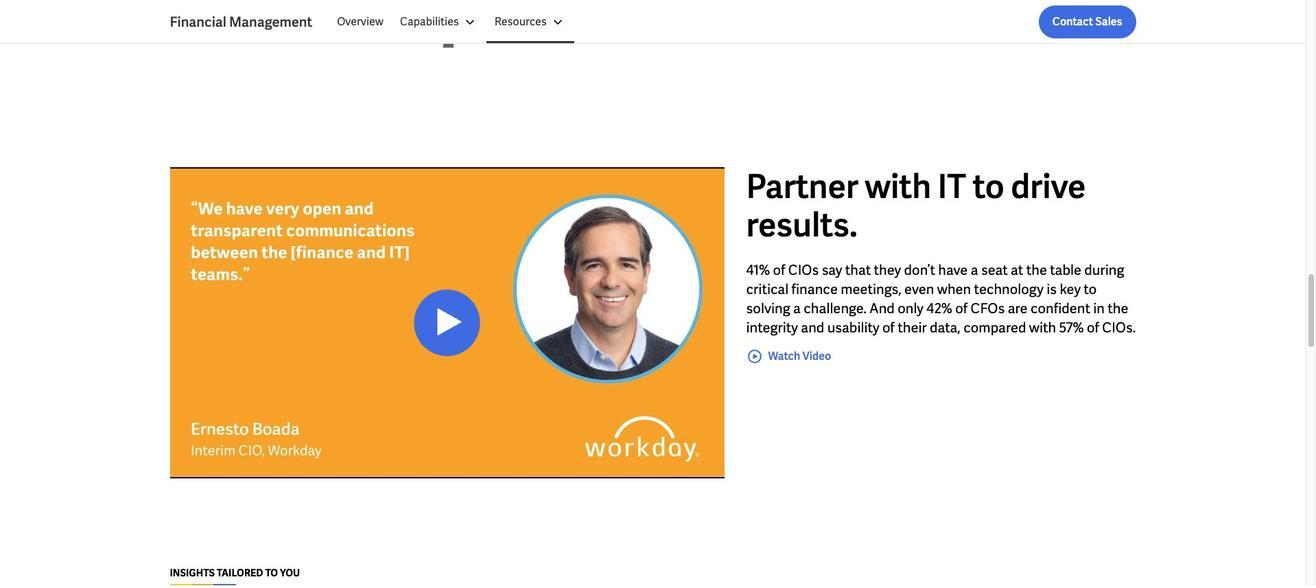 Task type: locate. For each thing, give the bounding box(es) containing it.
menu
[[329, 5, 574, 38]]

with down confident
[[1029, 319, 1057, 337]]

of down when
[[956, 300, 968, 318]]

1 vertical spatial with
[[1029, 319, 1057, 337]]

it
[[938, 165, 966, 208]]

list containing overview
[[329, 5, 1136, 38]]

at
[[1011, 261, 1024, 279]]

0 vertical spatial a
[[971, 261, 979, 279]]

even
[[905, 281, 935, 298]]

is
[[1047, 281, 1057, 298]]

solving
[[746, 300, 791, 318]]

of down and
[[883, 319, 895, 337]]

meetings,
[[841, 281, 902, 298]]

capabilities
[[400, 14, 459, 29]]

resources button
[[487, 5, 574, 38]]

play video image
[[431, 305, 468, 342]]

to
[[265, 568, 278, 580]]

watch
[[768, 349, 801, 364]]

you
[[280, 568, 300, 580]]

table
[[1050, 261, 1082, 279]]

1 horizontal spatial with
[[1029, 319, 1057, 337]]

results.
[[746, 204, 858, 246]]

0 horizontal spatial with
[[865, 165, 932, 208]]

a left the seat on the right of the page
[[971, 261, 979, 279]]

financial management link
[[170, 12, 329, 32]]

resources
[[495, 14, 547, 29]]

42%
[[927, 300, 953, 318]]

0 horizontal spatial a
[[793, 300, 801, 318]]

workday interim cio ernesto boada quote: we have very open and transparent communications between the finance and it teams. image
[[170, 167, 724, 479]]

0 vertical spatial with
[[865, 165, 932, 208]]

data,
[[930, 319, 961, 337]]

menu containing overview
[[329, 5, 574, 38]]

57%
[[1059, 319, 1084, 337]]

cios
[[788, 261, 819, 279]]

tailored
[[217, 568, 263, 580]]

cios.
[[1102, 319, 1136, 337]]

1 horizontal spatial to
[[1084, 281, 1097, 298]]

contact sales link
[[1039, 5, 1136, 38]]

of
[[773, 261, 786, 279], [956, 300, 968, 318], [883, 319, 895, 337], [1087, 319, 1100, 337]]

the right at
[[1027, 261, 1047, 279]]

when
[[937, 281, 971, 298]]

of right 41%
[[773, 261, 786, 279]]

sales
[[1096, 14, 1123, 29]]

integrity
[[746, 319, 798, 337]]

capabilities button
[[392, 5, 487, 38]]

scale showing alignment gap between cfos and cios image
[[170, 0, 724, 68]]

to right key
[[1084, 281, 1097, 298]]

seat
[[981, 261, 1008, 279]]

a down the finance
[[793, 300, 801, 318]]

with
[[865, 165, 932, 208], [1029, 319, 1057, 337]]

insights tailored to you
[[170, 568, 300, 580]]

0 vertical spatial the
[[1027, 261, 1047, 279]]

that
[[845, 261, 871, 279]]

only
[[898, 300, 924, 318]]

with inside 41% of cios say that they don't have a seat at the table during critical finance meetings, even when technology is key to solving a challenge. and only 42% of cfos are confident in the integrity and usability of their data, compared with 57% of cios.
[[1029, 319, 1057, 337]]

usability
[[828, 319, 880, 337]]

with left it
[[865, 165, 932, 208]]

in
[[1094, 300, 1105, 318]]

to right it
[[973, 165, 1005, 208]]

the right in
[[1108, 300, 1129, 318]]

the
[[1027, 261, 1047, 279], [1108, 300, 1129, 318]]

and
[[801, 319, 825, 337]]

0 horizontal spatial to
[[973, 165, 1005, 208]]

management
[[229, 13, 312, 31]]

overview
[[337, 14, 384, 29]]

1 vertical spatial to
[[1084, 281, 1097, 298]]

cfos
[[971, 300, 1005, 318]]

a
[[971, 261, 979, 279], [793, 300, 801, 318]]

drive
[[1011, 165, 1086, 208]]

and
[[870, 300, 895, 318]]

1 vertical spatial the
[[1108, 300, 1129, 318]]

to
[[973, 165, 1005, 208], [1084, 281, 1097, 298]]

to inside partner with it to drive results.
[[973, 165, 1005, 208]]

0 vertical spatial to
[[973, 165, 1005, 208]]

list
[[329, 5, 1136, 38]]



Task type: vqa. For each thing, say whether or not it's contained in the screenshot.
faster
no



Task type: describe. For each thing, give the bounding box(es) containing it.
0 horizontal spatial the
[[1027, 261, 1047, 279]]

they
[[874, 261, 901, 279]]

their
[[898, 319, 927, 337]]

contact
[[1053, 14, 1093, 29]]

contact sales
[[1053, 14, 1123, 29]]

watch video link
[[746, 348, 831, 365]]

critical
[[746, 281, 789, 298]]

confident
[[1031, 300, 1091, 318]]

1 horizontal spatial the
[[1108, 300, 1129, 318]]

1 horizontal spatial a
[[971, 261, 979, 279]]

are
[[1008, 300, 1028, 318]]

41%
[[746, 261, 770, 279]]

overview link
[[329, 5, 392, 38]]

partner
[[746, 165, 859, 208]]

compared
[[964, 319, 1027, 337]]

watch video
[[768, 349, 831, 364]]

41% of cios say that they don't have a seat at the table during critical finance meetings, even when technology is key to solving a challenge. and only 42% of cfos are confident in the integrity and usability of their data, compared with 57% of cios.
[[746, 261, 1136, 337]]

to inside 41% of cios say that they don't have a seat at the table during critical finance meetings, even when technology is key to solving a challenge. and only 42% of cfos are confident in the integrity and usability of their data, compared with 57% of cios.
[[1084, 281, 1097, 298]]

with inside partner with it to drive results.
[[865, 165, 932, 208]]

financial
[[170, 13, 226, 31]]

partner with it to drive results.
[[746, 165, 1086, 246]]

of down in
[[1087, 319, 1100, 337]]

insights
[[170, 568, 215, 580]]

finance
[[792, 281, 838, 298]]

financial management
[[170, 13, 312, 31]]

don't
[[904, 261, 936, 279]]

have
[[939, 261, 968, 279]]

1 vertical spatial a
[[793, 300, 801, 318]]

say
[[822, 261, 843, 279]]

challenge.
[[804, 300, 867, 318]]

during
[[1085, 261, 1125, 279]]

key
[[1060, 281, 1081, 298]]

technology
[[974, 281, 1044, 298]]

video
[[803, 349, 831, 364]]



